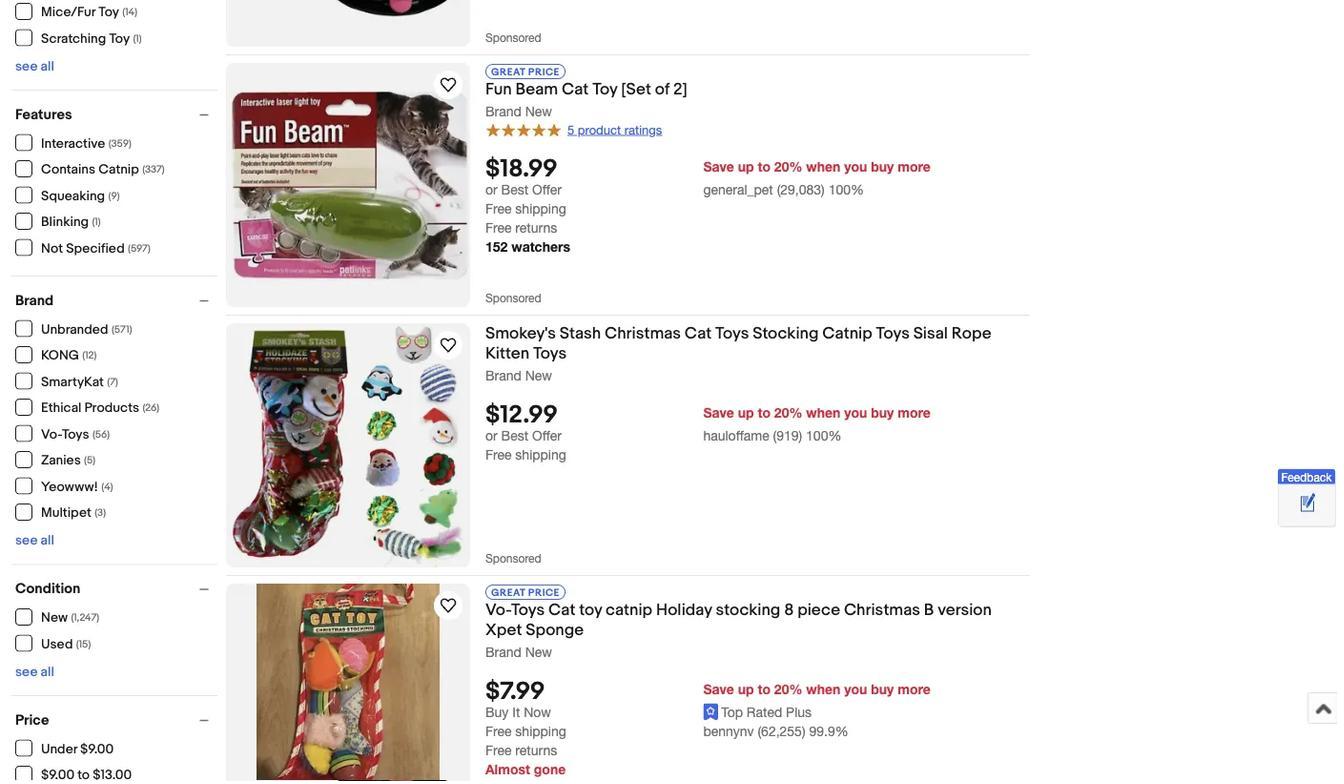 Task type: vqa. For each thing, say whether or not it's contained in the screenshot.


Task type: describe. For each thing, give the bounding box(es) containing it.
1 to from the top
[[758, 158, 771, 174]]

(7)
[[107, 376, 118, 388]]

(1) inside 'scratching toy (1)'
[[133, 32, 142, 45]]

mice/fur
[[41, 4, 96, 21]]

kong
[[41, 348, 79, 364]]

it
[[513, 705, 520, 721]]

save up to 20% when you buy more buy it now
[[486, 681, 931, 721]]

stocking
[[753, 323, 819, 344]]

free shipping
[[486, 724, 567, 740]]

to inside save up to 20% when you buy more buy it now
[[758, 681, 771, 697]]

specified
[[66, 240, 125, 257]]

condition
[[15, 581, 81, 598]]

bennynv
[[704, 724, 754, 740]]

not specified (597)
[[41, 240, 151, 257]]

2 free from the top
[[486, 220, 512, 236]]

1 more from the top
[[898, 158, 931, 174]]

toy inside the great price fun beam cat toy [set of 2] brand new
[[593, 79, 618, 99]]

save inside save up to 20% when you buy more buy it now
[[704, 681, 735, 697]]

(26)
[[143, 402, 159, 415]]

vo-toys cat toy catnip holiday stocking 8 piece christmas b version xpet sponge image
[[257, 584, 440, 781]]

2 save from the top
[[704, 405, 735, 421]]

gone
[[534, 762, 566, 778]]

free for bennynv (62,255) 99.9% free returns almost gone
[[486, 743, 512, 759]]

great price button for vo-toys cat toy catnip holiday stocking 8 piece christmas b version xpet sponge
[[486, 584, 566, 600]]

products
[[84, 400, 139, 417]]

2 save up to 20% when you buy more or best offer from the top
[[486, 405, 931, 444]]

fun beam cat toy [set of 2] image
[[226, 63, 470, 307]]

2 20% from the top
[[775, 405, 803, 421]]

under $9.00 link
[[15, 740, 115, 758]]

features
[[15, 106, 72, 123]]

squeaking (9)
[[41, 188, 120, 204]]

great price vo-toys cat toy catnip holiday stocking 8 piece christmas b version xpet sponge brand new
[[486, 587, 992, 660]]

$12.99
[[486, 401, 558, 431]]

5 product ratings link
[[486, 121, 662, 138]]

watch vo-toys cat toy catnip holiday stocking 8 piece christmas b version xpet sponge image
[[437, 594, 460, 617]]

top rated plus image
[[704, 704, 719, 721]]

1 offer from the top
[[532, 182, 562, 198]]

stash
[[560, 323, 601, 344]]

smartykat (7)
[[41, 374, 118, 390]]

smokey's stash christmas cat toys stocking catnip toys sisal rope kitten toys brand new
[[486, 323, 992, 383]]

features button
[[15, 106, 218, 123]]

great for vo-
[[491, 587, 526, 599]]

100% for hauloffame (919) 100% free shipping
[[806, 428, 842, 444]]

scratching toy (1)
[[41, 31, 142, 47]]

kong (12)
[[41, 348, 97, 364]]

20% inside save up to 20% when you buy more buy it now
[[775, 681, 803, 697]]

stocking
[[716, 600, 781, 620]]

2 up from the top
[[738, 405, 754, 421]]

unbranded (571)
[[41, 322, 132, 338]]

ethical products (26)
[[41, 400, 159, 417]]

new up used on the bottom left of page
[[41, 610, 68, 626]]

4 free from the top
[[486, 724, 512, 740]]

toys right kitten
[[533, 344, 567, 364]]

general_pet
[[704, 182, 774, 198]]

5 product ratings
[[568, 122, 662, 137]]

2 you from the top
[[845, 405, 868, 421]]

smokey's stash christmas cat toys stocking catnip toys sisal rope kitten toys link
[[486, 323, 1031, 367]]

new inside great price vo-toys cat toy catnip holiday stocking 8 piece christmas b version xpet sponge brand new
[[526, 644, 552, 660]]

1 buy from the top
[[871, 158, 894, 174]]

feedback
[[1282, 471, 1333, 484]]

smartykat
[[41, 374, 104, 390]]

price for toys
[[528, 587, 560, 599]]

cat inside "smokey's stash christmas cat toys stocking catnip toys sisal rope kitten toys brand new"
[[685, 323, 712, 344]]

(359)
[[108, 137, 132, 150]]

(919)
[[773, 428, 803, 444]]

hauloffame
[[704, 428, 770, 444]]

all for brand
[[41, 533, 54, 549]]

top
[[722, 705, 743, 721]]

(5)
[[84, 455, 96, 467]]

unbranded
[[41, 322, 108, 338]]

new inside the great price fun beam cat toy [set of 2] brand new
[[526, 103, 552, 119]]

yeowww! (4)
[[41, 479, 113, 495]]

vo- inside great price vo-toys cat toy catnip holiday stocking 8 piece christmas b version xpet sponge brand new
[[486, 600, 511, 620]]

fun beam cat toy [set of 2] heading
[[486, 79, 688, 99]]

plus
[[786, 705, 812, 721]]

vo-toys cat toy catnip holiday stocking 8 piece christmas b version xpet sponge link
[[486, 600, 1031, 644]]

shipping for hauloffame (919) 100% free shipping
[[516, 447, 567, 463]]

great price fun beam cat toy [set of 2] brand new
[[486, 66, 688, 119]]

zanies (5)
[[41, 453, 96, 469]]

price
[[15, 712, 49, 729]]

toy
[[579, 600, 602, 620]]

general_pet (29,083) 100% free shipping free returns 152 watchers
[[486, 182, 864, 255]]

you inside save up to 20% when you buy more buy it now
[[845, 681, 868, 697]]

when inside save up to 20% when you buy more buy it now
[[807, 681, 841, 697]]

1 save from the top
[[704, 158, 735, 174]]

blinking
[[41, 214, 89, 230]]

brand inside great price vo-toys cat toy catnip holiday stocking 8 piece christmas b version xpet sponge brand new
[[486, 644, 522, 660]]

(12)
[[82, 350, 97, 362]]

great for fun
[[491, 66, 526, 78]]

of
[[655, 79, 670, 99]]

smokey's stash christmas cat toys stocking catnip toys sisal rope kitten toys heading
[[486, 323, 992, 364]]

vo-toys (56)
[[41, 427, 110, 443]]

bennynv (62,255) 99.9% free returns almost gone
[[486, 724, 849, 778]]

(14)
[[122, 6, 137, 19]]

toys left (56)
[[62, 427, 89, 443]]

price for beam
[[528, 66, 560, 78]]

(337)
[[142, 164, 165, 176]]

xpet
[[486, 620, 522, 640]]

$18.99
[[486, 155, 558, 184]]

toys inside great price vo-toys cat toy catnip holiday stocking 8 piece christmas b version xpet sponge brand new
[[511, 600, 545, 620]]

squeaking
[[41, 188, 105, 204]]

cat for [set
[[562, 79, 589, 99]]

holiday
[[656, 600, 712, 620]]

interactive
[[41, 135, 105, 152]]

2 to from the top
[[758, 405, 771, 421]]

used (15)
[[41, 636, 91, 653]]

see for brand
[[15, 533, 38, 549]]

under
[[41, 741, 77, 758]]

(571)
[[112, 323, 132, 336]]

shipping for general_pet (29,083) 100% free shipping free returns 152 watchers
[[516, 201, 567, 217]]

christmas inside "smokey's stash christmas cat toys stocking catnip toys sisal rope kitten toys brand new"
[[605, 323, 681, 344]]

contains catnip (337)
[[41, 162, 165, 178]]

new inside "smokey's stash christmas cat toys stocking catnip toys sisal rope kitten toys brand new"
[[526, 367, 552, 383]]

0 horizontal spatial catnip
[[98, 162, 139, 178]]

see all button for condition
[[15, 664, 54, 680]]

not
[[41, 240, 63, 257]]

rope
[[952, 323, 992, 344]]

8
[[785, 600, 794, 620]]

up inside save up to 20% when you buy more buy it now
[[738, 681, 754, 697]]

product
[[578, 122, 621, 137]]

catnip inside "smokey's stash christmas cat toys stocking catnip toys sisal rope kitten toys brand new"
[[823, 323, 873, 344]]

fun beam cat toy [set of 2] link
[[486, 79, 1031, 103]]

(29,083)
[[777, 182, 825, 198]]

1 you from the top
[[845, 158, 868, 174]]



Task type: locate. For each thing, give the bounding box(es) containing it.
toys left toy
[[511, 600, 545, 620]]

1 vertical spatial best
[[502, 428, 529, 444]]

1 vertical spatial save
[[704, 405, 735, 421]]

fun
[[486, 79, 512, 99]]

3 more from the top
[[898, 681, 931, 697]]

2 vertical spatial cat
[[549, 600, 576, 620]]

1 20% from the top
[[775, 158, 803, 174]]

shipping inside hauloffame (919) 100% free shipping
[[516, 447, 567, 463]]

new down kitten
[[526, 367, 552, 383]]

brand button
[[15, 292, 218, 309]]

0 vertical spatial when
[[807, 158, 841, 174]]

christmas left the b
[[844, 600, 921, 620]]

see all down scratching
[[15, 58, 54, 74]]

1 great from the top
[[491, 66, 526, 78]]

2 see all from the top
[[15, 533, 54, 549]]

20% up (29,083)
[[775, 158, 803, 174]]

scratching
[[41, 31, 106, 47]]

brand up unbranded
[[15, 292, 54, 309]]

1 vertical spatial you
[[845, 405, 868, 421]]

now
[[524, 705, 551, 721]]

2 vertical spatial to
[[758, 681, 771, 697]]

0 vertical spatial price
[[528, 66, 560, 78]]

see for condition
[[15, 664, 38, 680]]

3 see all button from the top
[[15, 664, 54, 680]]

0 vertical spatial great price button
[[486, 63, 566, 79]]

1 horizontal spatial vo-
[[486, 600, 511, 620]]

purrfect feline titan's tower - interactive cat toy new design 3 or 4-level image
[[226, 0, 470, 21]]

0 vertical spatial returns
[[516, 220, 557, 236]]

1 horizontal spatial catnip
[[823, 323, 873, 344]]

152
[[486, 239, 508, 255]]

ethical
[[41, 400, 81, 417]]

used
[[41, 636, 73, 653]]

1 vertical spatial 100%
[[806, 428, 842, 444]]

see up 'features'
[[15, 58, 38, 74]]

(597)
[[128, 242, 151, 255]]

free inside bennynv (62,255) 99.9% free returns almost gone
[[486, 743, 512, 759]]

when up plus
[[807, 681, 841, 697]]

save
[[704, 158, 735, 174], [704, 405, 735, 421], [704, 681, 735, 697]]

shipping down $12.99
[[516, 447, 567, 463]]

1 vertical spatial christmas
[[844, 600, 921, 620]]

0 vertical spatial buy
[[871, 158, 894, 174]]

returns up watchers
[[516, 220, 557, 236]]

smokey's stash christmas cat toys stocking catnip toys sisal rope kitten toys image
[[226, 323, 470, 568]]

100%
[[829, 182, 864, 198], [806, 428, 842, 444]]

see all down multipet
[[15, 533, 54, 549]]

0 vertical spatial cat
[[562, 79, 589, 99]]

0 vertical spatial 20%
[[775, 158, 803, 174]]

ratings
[[625, 122, 662, 137]]

see all button down scratching
[[15, 58, 54, 74]]

2 shipping from the top
[[516, 447, 567, 463]]

1 all from the top
[[41, 58, 54, 74]]

vo-toys cat toy catnip holiday stocking 8 piece christmas b version xpet sponge heading
[[486, 600, 992, 640]]

2 offer from the top
[[532, 428, 562, 444]]

or down kitten
[[486, 428, 498, 444]]

see all down used on the bottom left of page
[[15, 664, 54, 680]]

1 see from the top
[[15, 58, 38, 74]]

toys left "stocking"
[[716, 323, 749, 344]]

2 vertical spatial 20%
[[775, 681, 803, 697]]

hauloffame (919) 100% free shipping
[[486, 428, 842, 463]]

2 vertical spatial see all
[[15, 664, 54, 680]]

catnip down (359)
[[98, 162, 139, 178]]

0 vertical spatial more
[[898, 158, 931, 174]]

new down beam on the left
[[526, 103, 552, 119]]

watch smokey's stash christmas cat toys stocking catnip toys sisal rope kitten toys image
[[437, 334, 460, 357]]

0 vertical spatial save
[[704, 158, 735, 174]]

2 more from the top
[[898, 405, 931, 421]]

2 vertical spatial up
[[738, 681, 754, 697]]

2 or from the top
[[486, 428, 498, 444]]

1 vertical spatial 20%
[[775, 405, 803, 421]]

0 vertical spatial offer
[[532, 182, 562, 198]]

to up rated
[[758, 681, 771, 697]]

cat right beam on the left
[[562, 79, 589, 99]]

to up hauloffame
[[758, 405, 771, 421]]

sisal
[[914, 323, 948, 344]]

2 vertical spatial save
[[704, 681, 735, 697]]

price up "sponge"
[[528, 587, 560, 599]]

2 vertical spatial you
[[845, 681, 868, 697]]

almost
[[486, 762, 530, 778]]

see all button down multipet
[[15, 533, 54, 549]]

0 vertical spatial see all
[[15, 58, 54, 74]]

when down "stocking"
[[807, 405, 841, 421]]

toy down (14)
[[109, 31, 130, 47]]

up up hauloffame
[[738, 405, 754, 421]]

or up the 152
[[486, 182, 498, 198]]

0 vertical spatial toy
[[98, 4, 119, 21]]

0 horizontal spatial (1)
[[92, 216, 101, 229]]

brand down fun
[[486, 103, 522, 119]]

2 vertical spatial see
[[15, 664, 38, 680]]

5
[[568, 122, 575, 137]]

0 vertical spatial you
[[845, 158, 868, 174]]

under $9.00
[[41, 741, 114, 758]]

1 best from the top
[[502, 182, 529, 198]]

1 vertical spatial returns
[[516, 743, 557, 759]]

(1) up not specified (597)
[[92, 216, 101, 229]]

100% right (919)
[[806, 428, 842, 444]]

great price button for fun beam cat toy [set of 2]
[[486, 63, 566, 79]]

multipet (3)
[[41, 505, 106, 521]]

1 save up to 20% when you buy more or best offer from the top
[[486, 158, 931, 198]]

shipping down now
[[516, 724, 567, 740]]

0 vertical spatial (1)
[[133, 32, 142, 45]]

brand down kitten
[[486, 367, 522, 383]]

returns
[[516, 220, 557, 236], [516, 743, 557, 759]]

catnip right "stocking"
[[823, 323, 873, 344]]

price up beam on the left
[[528, 66, 560, 78]]

toy left (14)
[[98, 4, 119, 21]]

0 vertical spatial or
[[486, 182, 498, 198]]

piece
[[798, 600, 841, 620]]

rated
[[747, 705, 783, 721]]

new down "sponge"
[[526, 644, 552, 660]]

3 buy from the top
[[871, 681, 894, 697]]

2 great price button from the top
[[486, 584, 566, 600]]

3 you from the top
[[845, 681, 868, 697]]

more
[[898, 158, 931, 174], [898, 405, 931, 421], [898, 681, 931, 697]]

1 price from the top
[[528, 66, 560, 78]]

1 vertical spatial when
[[807, 405, 841, 421]]

new (1,247)
[[41, 610, 99, 626]]

toy for mice/fur toy
[[98, 4, 119, 21]]

(4)
[[101, 481, 113, 493]]

3 shipping from the top
[[516, 724, 567, 740]]

more inside save up to 20% when you buy more buy it now
[[898, 681, 931, 697]]

0 horizontal spatial christmas
[[605, 323, 681, 344]]

100% for general_pet (29,083) 100% free shipping free returns 152 watchers
[[829, 182, 864, 198]]

returns down 'free shipping'
[[516, 743, 557, 759]]

cat inside great price vo-toys cat toy catnip holiday stocking 8 piece christmas b version xpet sponge brand new
[[549, 600, 576, 620]]

vo- up zanies
[[41, 427, 62, 443]]

$7.99
[[486, 678, 545, 707]]

1 free from the top
[[486, 201, 512, 217]]

0 horizontal spatial vo-
[[41, 427, 62, 443]]

toy for scratching toy
[[109, 31, 130, 47]]

shipping up watchers
[[516, 201, 567, 217]]

see all button down used on the bottom left of page
[[15, 664, 54, 680]]

1 vertical spatial toy
[[109, 31, 130, 47]]

1 great price button from the top
[[486, 63, 566, 79]]

(1,247)
[[71, 612, 99, 625]]

[set
[[621, 79, 652, 99]]

(15)
[[76, 638, 91, 651]]

1 vertical spatial more
[[898, 405, 931, 421]]

99.9%
[[810, 724, 849, 740]]

save up top rated plus image
[[704, 681, 735, 697]]

1 vertical spatial up
[[738, 405, 754, 421]]

when up (29,083)
[[807, 158, 841, 174]]

2 buy from the top
[[871, 405, 894, 421]]

buy inside save up to 20% when you buy more buy it now
[[871, 681, 894, 697]]

100% right (29,083)
[[829, 182, 864, 198]]

0 vertical spatial catnip
[[98, 162, 139, 178]]

1 vertical spatial all
[[41, 533, 54, 549]]

100% inside hauloffame (919) 100% free shipping
[[806, 428, 842, 444]]

interactive (359)
[[41, 135, 132, 152]]

1 horizontal spatial (1)
[[133, 32, 142, 45]]

see up price
[[15, 664, 38, 680]]

you
[[845, 158, 868, 174], [845, 405, 868, 421], [845, 681, 868, 697]]

new
[[526, 103, 552, 119], [526, 367, 552, 383], [41, 610, 68, 626], [526, 644, 552, 660]]

0 vertical spatial vo-
[[41, 427, 62, 443]]

watch fun beam cat toy [set of 2] image
[[437, 73, 460, 96]]

brand down xpet
[[486, 644, 522, 660]]

save up hauloffame
[[704, 405, 735, 421]]

2 see all button from the top
[[15, 533, 54, 549]]

brand inside "smokey's stash christmas cat toys stocking catnip toys sisal rope kitten toys brand new"
[[486, 367, 522, 383]]

20%
[[775, 158, 803, 174], [775, 405, 803, 421], [775, 681, 803, 697]]

3 to from the top
[[758, 681, 771, 697]]

1 see all button from the top
[[15, 58, 54, 74]]

2 when from the top
[[807, 405, 841, 421]]

1 vertical spatial great
[[491, 587, 526, 599]]

multipet
[[41, 505, 91, 521]]

0 vertical spatial save up to 20% when you buy more or best offer
[[486, 158, 931, 198]]

0 vertical spatial all
[[41, 58, 54, 74]]

20% up plus
[[775, 681, 803, 697]]

best up the 152
[[502, 182, 529, 198]]

free for hauloffame (919) 100% free shipping
[[486, 447, 512, 463]]

all down multipet
[[41, 533, 54, 549]]

2 vertical spatial more
[[898, 681, 931, 697]]

brand inside the great price fun beam cat toy [set of 2] brand new
[[486, 103, 522, 119]]

see all for condition
[[15, 664, 54, 680]]

1 vertical spatial see
[[15, 533, 38, 549]]

1 vertical spatial or
[[486, 428, 498, 444]]

1 returns from the top
[[516, 220, 557, 236]]

3 up from the top
[[738, 681, 754, 697]]

2 vertical spatial all
[[41, 664, 54, 680]]

catnip
[[98, 162, 139, 178], [823, 323, 873, 344]]

$9.00
[[80, 741, 114, 758]]

2 vertical spatial shipping
[[516, 724, 567, 740]]

100% inside general_pet (29,083) 100% free shipping free returns 152 watchers
[[829, 182, 864, 198]]

1 vertical spatial offer
[[532, 428, 562, 444]]

up
[[738, 158, 754, 174], [738, 405, 754, 421], [738, 681, 754, 697]]

best
[[502, 182, 529, 198], [502, 428, 529, 444]]

contains
[[41, 162, 95, 178]]

great
[[491, 66, 526, 78], [491, 587, 526, 599]]

1 when from the top
[[807, 158, 841, 174]]

3 20% from the top
[[775, 681, 803, 697]]

vo- right watch vo-toys cat toy catnip holiday stocking 8 piece christmas b version xpet sponge image
[[486, 600, 511, 620]]

0 vertical spatial to
[[758, 158, 771, 174]]

0 vertical spatial best
[[502, 182, 529, 198]]

price
[[528, 66, 560, 78], [528, 587, 560, 599]]

0 vertical spatial see all button
[[15, 58, 54, 74]]

0 vertical spatial great
[[491, 66, 526, 78]]

catnip
[[606, 600, 653, 620]]

buy
[[486, 705, 509, 721]]

all down scratching
[[41, 58, 54, 74]]

1 vertical spatial great price button
[[486, 584, 566, 600]]

3 save from the top
[[704, 681, 735, 697]]

see all button
[[15, 58, 54, 74], [15, 533, 54, 549], [15, 664, 54, 680]]

1 shipping from the top
[[516, 201, 567, 217]]

shipping inside general_pet (29,083) 100% free shipping free returns 152 watchers
[[516, 201, 567, 217]]

save up to 20% when you buy more or best offer down "smokey's stash christmas cat toys stocking catnip toys sisal rope kitten toys brand new" at the top of page
[[486, 405, 931, 444]]

1 horizontal spatial christmas
[[844, 600, 921, 620]]

smokey's
[[486, 323, 556, 344]]

1 vertical spatial shipping
[[516, 447, 567, 463]]

to
[[758, 158, 771, 174], [758, 405, 771, 421], [758, 681, 771, 697]]

(1) inside "blinking (1)"
[[92, 216, 101, 229]]

0 vertical spatial christmas
[[605, 323, 681, 344]]

1 vertical spatial save up to 20% when you buy more or best offer
[[486, 405, 931, 444]]

0 vertical spatial up
[[738, 158, 754, 174]]

2 vertical spatial toy
[[593, 79, 618, 99]]

20% up (919)
[[775, 405, 803, 421]]

2]
[[674, 79, 688, 99]]

3 see all from the top
[[15, 664, 54, 680]]

condition button
[[15, 581, 218, 598]]

1 vertical spatial buy
[[871, 405, 894, 421]]

offer
[[532, 182, 562, 198], [532, 428, 562, 444]]

(9)
[[108, 190, 120, 202]]

see up condition
[[15, 533, 38, 549]]

cat left "stocking"
[[685, 323, 712, 344]]

(1) down (14)
[[133, 32, 142, 45]]

great price button
[[486, 63, 566, 79], [486, 584, 566, 600]]

returns inside general_pet (29,083) 100% free shipping free returns 152 watchers
[[516, 220, 557, 236]]

3 free from the top
[[486, 447, 512, 463]]

toy left [set
[[593, 79, 618, 99]]

great up xpet
[[491, 587, 526, 599]]

0 vertical spatial 100%
[[829, 182, 864, 198]]

2 all from the top
[[41, 533, 54, 549]]

1 vertical spatial to
[[758, 405, 771, 421]]

1 up from the top
[[738, 158, 754, 174]]

cat inside the great price fun beam cat toy [set of 2] brand new
[[562, 79, 589, 99]]

3 when from the top
[[807, 681, 841, 697]]

3 all from the top
[[41, 664, 54, 680]]

great up fun
[[491, 66, 526, 78]]

best down kitten
[[502, 428, 529, 444]]

2 returns from the top
[[516, 743, 557, 759]]

blinking (1)
[[41, 214, 101, 230]]

free
[[486, 201, 512, 217], [486, 220, 512, 236], [486, 447, 512, 463], [486, 724, 512, 740], [486, 743, 512, 759]]

see all for brand
[[15, 533, 54, 549]]

2 vertical spatial when
[[807, 681, 841, 697]]

watchers
[[512, 239, 571, 255]]

kitten
[[486, 344, 530, 364]]

1 vertical spatial catnip
[[823, 323, 873, 344]]

all for condition
[[41, 664, 54, 680]]

3 see from the top
[[15, 664, 38, 680]]

beam
[[516, 79, 558, 99]]

christmas right stash
[[605, 323, 681, 344]]

1 see all from the top
[[15, 58, 54, 74]]

1 vertical spatial cat
[[685, 323, 712, 344]]

2 vertical spatial see all button
[[15, 664, 54, 680]]

0 vertical spatial shipping
[[516, 201, 567, 217]]

cat for catnip
[[549, 600, 576, 620]]

toys
[[716, 323, 749, 344], [876, 323, 910, 344], [533, 344, 567, 364], [62, 427, 89, 443], [511, 600, 545, 620]]

b
[[924, 600, 935, 620]]

zanies
[[41, 453, 81, 469]]

returns inside bennynv (62,255) 99.9% free returns almost gone
[[516, 743, 557, 759]]

free for general_pet (29,083) 100% free shipping free returns 152 watchers
[[486, 201, 512, 217]]

buy
[[871, 158, 894, 174], [871, 405, 894, 421], [871, 681, 894, 697]]

2 price from the top
[[528, 587, 560, 599]]

5 free from the top
[[486, 743, 512, 759]]

great inside great price vo-toys cat toy catnip holiday stocking 8 piece christmas b version xpet sponge brand new
[[491, 587, 526, 599]]

1 vertical spatial see all button
[[15, 533, 54, 549]]

version
[[938, 600, 992, 620]]

save up to 20% when you buy more or best offer down ratings
[[486, 158, 931, 198]]

1 vertical spatial see all
[[15, 533, 54, 549]]

price inside great price vo-toys cat toy catnip holiday stocking 8 piece christmas b version xpet sponge brand new
[[528, 587, 560, 599]]

toys left 'sisal'
[[876, 323, 910, 344]]

top rated plus
[[722, 705, 812, 721]]

all down used on the bottom left of page
[[41, 664, 54, 680]]

1 vertical spatial price
[[528, 587, 560, 599]]

mice/fur toy (14)
[[41, 4, 137, 21]]

see all button for brand
[[15, 533, 54, 549]]

or
[[486, 182, 498, 198], [486, 428, 498, 444]]

price inside the great price fun beam cat toy [set of 2] brand new
[[528, 66, 560, 78]]

great inside the great price fun beam cat toy [set of 2] brand new
[[491, 66, 526, 78]]

up up top
[[738, 681, 754, 697]]

2 great from the top
[[491, 587, 526, 599]]

christmas
[[605, 323, 681, 344], [844, 600, 921, 620]]

2 see from the top
[[15, 533, 38, 549]]

christmas inside great price vo-toys cat toy catnip holiday stocking 8 piece christmas b version xpet sponge brand new
[[844, 600, 921, 620]]

1 vertical spatial (1)
[[92, 216, 101, 229]]

to up general_pet
[[758, 158, 771, 174]]

1 or from the top
[[486, 182, 498, 198]]

2 vertical spatial buy
[[871, 681, 894, 697]]

free inside hauloffame (919) 100% free shipping
[[486, 447, 512, 463]]

0 vertical spatial see
[[15, 58, 38, 74]]

up up general_pet
[[738, 158, 754, 174]]

(62,255)
[[758, 724, 806, 740]]

all
[[41, 58, 54, 74], [41, 533, 54, 549], [41, 664, 54, 680]]

cat left toy
[[549, 600, 576, 620]]

(1)
[[133, 32, 142, 45], [92, 216, 101, 229]]

1 vertical spatial vo-
[[486, 600, 511, 620]]

cat
[[562, 79, 589, 99], [685, 323, 712, 344], [549, 600, 576, 620]]

2 best from the top
[[502, 428, 529, 444]]

save up general_pet
[[704, 158, 735, 174]]

save up to 20% when you buy more or best offer
[[486, 158, 931, 198], [486, 405, 931, 444]]



